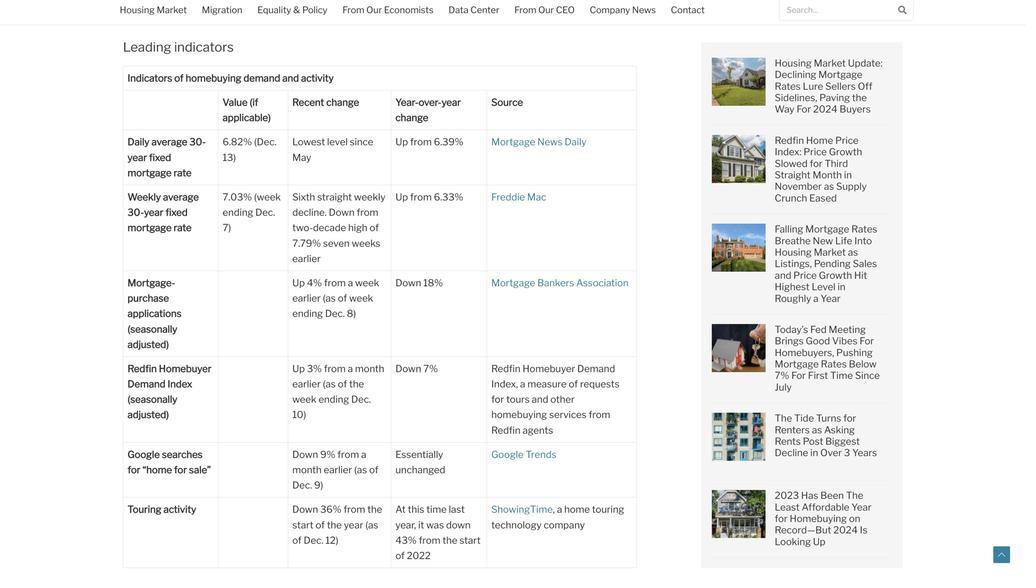 Task type: locate. For each thing, give the bounding box(es) containing it.
change
[[326, 97, 359, 108], [396, 112, 428, 124]]

for left first at the bottom right
[[792, 370, 806, 382]]

ending down the 3%
[[319, 394, 349, 406]]

of inside the up 3% from a month earlier (as of the week ending dec. 10)
[[338, 378, 347, 390]]

demand for redfin homebuyer demand index (seasonally adjusted)
[[128, 378, 165, 390]]

redfin inside redfin home price index: price growth slowed for third straight month in november as supply crunch eased
[[775, 135, 804, 146]]

month for the
[[355, 363, 384, 375]]

0 horizontal spatial news
[[537, 136, 563, 148]]

vibes
[[832, 335, 858, 347]]

homebuying down 'tours'
[[491, 409, 547, 421]]

earlier inside the up 3% from a month earlier (as of the week ending dec. 10)
[[292, 378, 321, 390]]

2 vertical spatial as
[[812, 424, 822, 436]]

mortgage down eased
[[806, 224, 850, 235]]

earlier down the 9%
[[324, 464, 352, 476]]

may
[[292, 152, 311, 163]]

fixed inside daily average 30- year fixed mortgage rate
[[149, 152, 171, 163]]

1 horizontal spatial month
[[355, 363, 384, 375]]

rates inside falling mortgage rates breathe new life into housing market as listings, pending sales and price growth hit highest level in roughly a year
[[852, 224, 878, 235]]

average
[[152, 136, 187, 148], [163, 191, 199, 203]]

homebuyer for index
[[159, 363, 212, 375]]

up
[[396, 136, 408, 148], [396, 191, 408, 203], [292, 277, 305, 289], [292, 363, 305, 375], [813, 536, 826, 548]]

as left supply
[[824, 181, 834, 193]]

for left third
[[810, 158, 823, 169]]

0 vertical spatial adjusted)
[[128, 339, 169, 351]]

rate inside weekly average 30-year fixed mortgage rate
[[174, 222, 192, 234]]

requests
[[580, 378, 620, 390]]

mortgage up weekly
[[128, 167, 172, 179]]

month up 9)
[[292, 464, 322, 476]]

1 homebuyer from the left
[[159, 363, 212, 375]]

1 from from the left
[[343, 4, 365, 15]]

time
[[426, 504, 447, 516]]

1 horizontal spatial google
[[491, 449, 524, 461]]

activity right touring
[[164, 504, 196, 516]]

for for lure
[[797, 103, 811, 115]]

and down measure
[[532, 394, 549, 406]]

our for economists
[[366, 4, 382, 15]]

up down year-
[[396, 136, 408, 148]]

searches
[[162, 449, 203, 461]]

0 horizontal spatial demand
[[128, 378, 165, 390]]

12)
[[326, 535, 339, 547]]

for down the searches
[[174, 464, 187, 476]]

1 vertical spatial the
[[846, 490, 864, 502]]

1 horizontal spatial 30-
[[189, 136, 206, 148]]

growth inside falling mortgage rates breathe new life into housing market as listings, pending sales and price growth hit highest level in roughly a year
[[819, 270, 852, 281]]

up left 4%
[[292, 277, 305, 289]]

as inside the tide turns for renters as asking rents post biggest decline in over 3 years
[[812, 424, 822, 436]]

2024 inside the 2023 has been the least affordable year for homebuying on record—but 2024 is looking up
[[834, 525, 858, 536]]

0 vertical spatial in
[[844, 169, 852, 181]]

earlier inside "down 9% from a month earlier (as of dec. 9)"
[[324, 464, 352, 476]]

2024
[[813, 103, 838, 115], [834, 525, 858, 536]]

1 vertical spatial start
[[460, 535, 481, 547]]

7)
[[223, 222, 231, 234]]

in right month
[[844, 169, 852, 181]]

0 vertical spatial 30-
[[189, 136, 206, 148]]

ending inside 'up 4% from a week earlier (as of week ending dec. 8)'
[[292, 308, 323, 320]]

a inside 'up 4% from a week earlier (as of week ending dec. 8)'
[[348, 277, 353, 289]]

homebuyer up measure
[[523, 363, 575, 375]]

value
[[223, 97, 248, 108]]

a right the 9%
[[361, 449, 366, 461]]

month inside "down 9% from a month earlier (as of dec. 9)"
[[292, 464, 322, 476]]

1 horizontal spatial from
[[515, 4, 537, 15]]

news for company
[[632, 4, 656, 15]]

0 vertical spatial the
[[775, 413, 792, 425]]

start inside "at this time last year, it was down 43% from the start of 2022"
[[460, 535, 481, 547]]

1 horizontal spatial daily
[[565, 136, 587, 148]]

ending down 4%
[[292, 308, 323, 320]]

earlier down the 3%
[[292, 378, 321, 390]]

0 horizontal spatial our
[[366, 4, 382, 15]]

in right level
[[838, 281, 846, 293]]

0 vertical spatial market
[[157, 4, 187, 15]]

new
[[813, 235, 833, 247]]

earlier down 4%
[[292, 293, 321, 304]]

2 vertical spatial rates
[[821, 359, 847, 370]]

2 vertical spatial ending
[[319, 394, 349, 406]]

for down index, on the bottom
[[491, 394, 504, 406]]

renters
[[775, 424, 810, 436]]

other
[[551, 394, 575, 406]]

2024 left is
[[834, 525, 858, 536]]

from inside 'up 4% from a week earlier (as of week ending dec. 8)'
[[324, 277, 346, 289]]

2 horizontal spatial rates
[[852, 224, 878, 235]]

falling mortgage rates breathe new life into housing market as listings, pending sales and price growth hit highest level in roughly a year
[[775, 224, 878, 305]]

0 vertical spatial and
[[282, 72, 299, 84]]

and inside falling mortgage rates breathe new life into housing market as listings, pending sales and price growth hit highest level in roughly a year
[[775, 270, 792, 281]]

up for up from 6.33%
[[396, 191, 408, 203]]

rates down vibes
[[821, 359, 847, 370]]

from right policy
[[343, 4, 365, 15]]

2023 has been the least affordable year for homebuying on record—but 2024 is looking up
[[775, 490, 872, 548]]

1 (seasonally from the top
[[128, 323, 177, 335]]

weekly average 30-year fixed mortgage rate
[[128, 191, 199, 234]]

0 horizontal spatial year
[[821, 293, 841, 305]]

1 vertical spatial mortgage
[[128, 222, 172, 234]]

mortgage inside daily average 30- year fixed mortgage rate
[[128, 167, 172, 179]]

the right been at right bottom
[[846, 490, 864, 502]]

as up hit
[[848, 247, 858, 258]]

in inside the tide turns for renters as asking rents post biggest decline in over 3 years
[[811, 447, 818, 459]]

demand
[[577, 363, 615, 375], [128, 378, 165, 390]]

adjusted) down "applications"
[[128, 339, 169, 351]]

as inside falling mortgage rates breathe new life into housing market as listings, pending sales and price growth hit highest level in roughly a year
[[848, 247, 858, 258]]

asking
[[824, 424, 855, 436]]

1 vertical spatial housing
[[775, 57, 812, 69]]

redfin for redfin home price index: price growth slowed for third straight month in november as supply crunch eased
[[775, 135, 804, 146]]

change right recent
[[326, 97, 359, 108]]

1 vertical spatial 30-
[[128, 207, 144, 219]]

our left economists
[[366, 4, 382, 15]]

0 horizontal spatial rates
[[775, 80, 801, 92]]

activity up recent change
[[301, 72, 334, 84]]

in inside redfin home price index: price growth slowed for third straight month in november as supply crunch eased
[[844, 169, 852, 181]]

2 mortgage from the top
[[128, 222, 172, 234]]

was
[[426, 519, 444, 531]]

down inside "down 9% from a month earlier (as of dec. 9)"
[[292, 449, 318, 461]]

None search field
[[779, 0, 914, 21]]

market up level
[[814, 247, 846, 258]]

the left tide
[[775, 413, 792, 425]]

dec. inside "down 9% from a month earlier (as of dec. 9)"
[[292, 480, 312, 491]]

1 vertical spatial demand
[[128, 378, 165, 390]]

adjusted)
[[128, 339, 169, 351], [128, 409, 169, 421]]

market up leading indicators
[[157, 4, 187, 15]]

0 vertical spatial fixed
[[149, 152, 171, 163]]

earlier down 7.79%
[[292, 253, 321, 265]]

0 vertical spatial growth
[[829, 146, 862, 158]]

price up "roughly"
[[794, 270, 817, 281]]

1 vertical spatial 2024
[[834, 525, 858, 536]]

3%
[[307, 363, 322, 375]]

8)
[[347, 308, 356, 320]]

30- for weekly
[[128, 207, 144, 219]]

1 horizontal spatial start
[[460, 535, 481, 547]]

rate inside daily average 30- year fixed mortgage rate
[[174, 167, 192, 179]]

homebuying up value
[[186, 72, 242, 84]]

a up the 8)
[[348, 277, 353, 289]]

mortgage down brings
[[775, 359, 819, 370]]

1 our from the left
[[366, 4, 382, 15]]

1 vertical spatial adjusted)
[[128, 409, 169, 421]]

up for up from 6.39%
[[396, 136, 408, 148]]

down 36% from the start of the year (as of dec. 12)
[[292, 504, 382, 547]]

0 vertical spatial news
[[632, 4, 656, 15]]

up from 6.39%
[[396, 136, 464, 148]]

1 horizontal spatial news
[[632, 4, 656, 15]]

market inside housing market update: declining mortgage rates lure sellers off sidelines, paving the way for 2024 buyers
[[814, 57, 846, 69]]

dec. inside 7.03% (week ending dec. 7)
[[255, 207, 275, 219]]

freddie mac link
[[491, 191, 546, 203]]

2 adjusted) from the top
[[128, 409, 169, 421]]

housing up leading
[[120, 4, 155, 15]]

(week
[[254, 191, 281, 203]]

contact link
[[664, 0, 712, 22]]

0 horizontal spatial the
[[775, 413, 792, 425]]

and up "roughly"
[[775, 270, 792, 281]]

homebuyer for index,
[[523, 363, 575, 375]]

google inside google searches for "home for sale"
[[128, 449, 160, 461]]

0 horizontal spatial homebuying
[[186, 72, 242, 84]]

ending inside the up 3% from a month earlier (as of the week ending dec. 10)
[[319, 394, 349, 406]]

change down year-
[[396, 112, 428, 124]]

1 rate from the top
[[174, 167, 192, 179]]

1 daily from the left
[[128, 136, 149, 148]]

dec. inside 'up 4% from a week earlier (as of week ending dec. 8)'
[[325, 308, 345, 320]]

company news
[[590, 4, 656, 15]]

average inside weekly average 30-year fixed mortgage rate
[[163, 191, 199, 203]]

0 vertical spatial year
[[821, 293, 841, 305]]

1 horizontal spatial rates
[[821, 359, 847, 370]]

decline
[[775, 447, 809, 459]]

housing inside housing market link
[[120, 4, 155, 15]]

0 vertical spatial demand
[[577, 363, 615, 375]]

18%
[[423, 277, 443, 289]]

1 vertical spatial in
[[838, 281, 846, 293]]

1 vertical spatial news
[[537, 136, 563, 148]]

earlier for 4%
[[292, 293, 321, 304]]

adjusted) down index
[[128, 409, 169, 421]]

price
[[835, 135, 859, 146], [804, 146, 827, 158], [794, 270, 817, 281]]

1 horizontal spatial homebuying
[[491, 409, 547, 421]]

1 vertical spatial homebuying
[[491, 409, 547, 421]]

last
[[449, 504, 465, 516]]

1 vertical spatial (seasonally
[[128, 394, 177, 406]]

2 from from the left
[[515, 4, 537, 15]]

daily
[[128, 136, 149, 148], [565, 136, 587, 148]]

market up sellers
[[814, 57, 846, 69]]

a right the 3%
[[348, 363, 353, 375]]

0 vertical spatial (seasonally
[[128, 323, 177, 335]]

redfin inside redfin homebuyer demand index (seasonally adjusted)
[[128, 363, 157, 375]]

average for weekly
[[163, 191, 199, 203]]

year
[[442, 97, 461, 108], [128, 152, 147, 163], [144, 207, 163, 219], [344, 519, 363, 531]]

(as for 4%
[[323, 293, 336, 304]]

0 horizontal spatial month
[[292, 464, 322, 476]]

ending
[[223, 207, 253, 219], [292, 308, 323, 320], [319, 394, 349, 406]]

2 vertical spatial in
[[811, 447, 818, 459]]

as left asking
[[812, 424, 822, 436]]

1 vertical spatial change
[[396, 112, 428, 124]]

0 horizontal spatial google
[[128, 449, 160, 461]]

in left over
[[811, 447, 818, 459]]

0 vertical spatial housing
[[120, 4, 155, 15]]

0 horizontal spatial 30-
[[128, 207, 144, 219]]

daily inside daily average 30- year fixed mortgage rate
[[128, 136, 149, 148]]

year up weekly
[[128, 152, 147, 163]]

1 vertical spatial year
[[852, 502, 872, 513]]

(as
[[323, 293, 336, 304], [323, 378, 336, 390], [354, 464, 367, 476], [365, 519, 378, 531]]

year down weekly
[[144, 207, 163, 219]]

(seasonally down index
[[128, 394, 177, 406]]

essentially
[[396, 449, 443, 461]]

month left down 7%
[[355, 363, 384, 375]]

for right way
[[797, 103, 811, 115]]

from left 6.33%
[[410, 191, 432, 203]]

up inside the up 3% from a month earlier (as of the week ending dec. 10)
[[292, 363, 305, 375]]

(as inside the up 3% from a month earlier (as of the week ending dec. 10)
[[323, 378, 336, 390]]

a up 'tours'
[[520, 378, 526, 390]]

from right the 9%
[[337, 449, 359, 461]]

year
[[821, 293, 841, 305], [852, 502, 872, 513]]

the inside the up 3% from a month earlier (as of the week ending dec. 10)
[[349, 378, 364, 390]]

leading
[[123, 39, 171, 55]]

year inside down 36% from the start of the year (as of dec. 12)
[[344, 519, 363, 531]]

growth left hit
[[819, 270, 852, 281]]

growth inside redfin home price index: price growth slowed for third straight month in november as supply crunch eased
[[829, 146, 862, 158]]

leading indicators
[[123, 39, 234, 55]]

mortgage down weekly
[[128, 222, 172, 234]]

from left ceo
[[515, 4, 537, 15]]

1 vertical spatial ending
[[292, 308, 323, 320]]

1 horizontal spatial demand
[[577, 363, 615, 375]]

july
[[775, 382, 792, 393]]

2 vertical spatial market
[[814, 247, 846, 258]]

and right demand
[[282, 72, 299, 84]]

36%
[[320, 504, 342, 516]]

fixed
[[149, 152, 171, 163], [166, 207, 188, 219]]

from inside sixth straight weekly decline. down from two-decade high of 7.79% seven weeks earlier
[[357, 207, 378, 219]]

google trends
[[491, 449, 557, 461]]

a inside the up 3% from a month earlier (as of the week ending dec. 10)
[[348, 363, 353, 375]]

up from 6.33%
[[396, 191, 463, 203]]

2 google from the left
[[491, 449, 524, 461]]

2 daily from the left
[[565, 136, 587, 148]]

a right ,
[[557, 504, 562, 516]]

ending inside 7.03% (week ending dec. 7)
[[223, 207, 253, 219]]

30- left '6.82%' on the top left of page
[[189, 136, 206, 148]]

the inside housing market update: declining mortgage rates lure sellers off sidelines, paving the way for 2024 buyers
[[852, 92, 867, 104]]

1 vertical spatial month
[[292, 464, 322, 476]]

year up fed on the right bottom
[[821, 293, 841, 305]]

1 horizontal spatial 7%
[[775, 370, 790, 382]]

earlier
[[292, 253, 321, 265], [292, 293, 321, 304], [292, 378, 321, 390], [324, 464, 352, 476]]

2 rate from the top
[[174, 222, 192, 234]]

year,
[[396, 519, 416, 531]]

source
[[491, 97, 523, 108]]

0 horizontal spatial homebuyer
[[159, 363, 212, 375]]

adjusted) inside redfin homebuyer demand index (seasonally adjusted)
[[128, 409, 169, 421]]

google up "home
[[128, 449, 160, 461]]

redfin for redfin homebuyer demand index, a measure of requests for tours and other homebuying services from redfin agents
[[491, 363, 521, 375]]

13)
[[223, 152, 236, 163]]

1 adjusted) from the top
[[128, 339, 169, 351]]

freddie
[[491, 191, 525, 203]]

for left "home
[[128, 464, 140, 476]]

down for down 9% from a month earlier (as of dec. 9)
[[292, 449, 318, 461]]

since
[[350, 136, 373, 148]]

from right 4%
[[324, 277, 346, 289]]

economists
[[384, 4, 434, 15]]

redfin
[[775, 135, 804, 146], [128, 363, 157, 375], [491, 363, 521, 375], [491, 425, 521, 436]]

2024 down lure
[[813, 103, 838, 115]]

2 vertical spatial for
[[792, 370, 806, 382]]

(as inside "down 9% from a month earlier (as of dec. 9)"
[[354, 464, 367, 476]]

1 horizontal spatial our
[[538, 4, 554, 15]]

and
[[282, 72, 299, 84], [775, 270, 792, 281], [532, 394, 549, 406]]

for inside housing market update: declining mortgage rates lure sellers off sidelines, paving the way for 2024 buyers
[[797, 103, 811, 115]]

rate left 7)
[[174, 222, 192, 234]]

growth up month
[[829, 146, 862, 158]]

1 horizontal spatial the
[[846, 490, 864, 502]]

pushing
[[836, 347, 873, 359]]

30- inside weekly average 30-year fixed mortgage rate
[[128, 207, 144, 219]]

the tide turns for renters as asking rents post biggest decline in over 3 years
[[775, 413, 877, 459]]

0 vertical spatial average
[[152, 136, 187, 148]]

0 horizontal spatial start
[[292, 519, 314, 531]]

off
[[858, 80, 873, 92]]

housing inside housing market update: declining mortgage rates lure sellers off sidelines, paving the way for 2024 buyers
[[775, 57, 812, 69]]

1 google from the left
[[128, 449, 160, 461]]

touring activity
[[128, 504, 196, 516]]

0 vertical spatial 2024
[[813, 103, 838, 115]]

for down 2023
[[775, 513, 788, 525]]

fed
[[810, 324, 827, 336]]

homebuyer inside redfin homebuyer demand index, a measure of requests for tours and other homebuying services from redfin agents
[[523, 363, 575, 375]]

7.03%
[[223, 191, 252, 203]]

mortgage for weekly
[[128, 222, 172, 234]]

month inside the up 3% from a month earlier (as of the week ending dec. 10)
[[355, 363, 384, 375]]

housing for housing market update: declining mortgage rates lure sellers off sidelines, paving the way for 2024 buyers
[[775, 57, 812, 69]]

0 horizontal spatial from
[[343, 4, 365, 15]]

from right the 3%
[[324, 363, 346, 375]]

2 (seasonally from the top
[[128, 394, 177, 406]]

2 vertical spatial and
[[532, 394, 549, 406]]

2 horizontal spatial and
[[775, 270, 792, 281]]

up for up 3% from a month earlier (as of the week ending dec. 10)
[[292, 363, 305, 375]]

2 homebuyer from the left
[[523, 363, 575, 375]]

up inside the 2023 has been the least affordable year for homebuying on record—but 2024 is looking up
[[813, 536, 826, 548]]

down
[[329, 207, 355, 219], [396, 277, 421, 289], [396, 363, 421, 375], [292, 449, 318, 461], [292, 504, 318, 516]]

fixed for daily
[[149, 152, 171, 163]]

0 vertical spatial as
[[824, 181, 834, 193]]

2 vertical spatial week
[[292, 394, 316, 406]]

1 horizontal spatial change
[[396, 112, 428, 124]]

year left "year,"
[[344, 519, 363, 531]]

up right weekly
[[396, 191, 408, 203]]

year up is
[[852, 502, 872, 513]]

down inside down 36% from the start of the year (as of dec. 12)
[[292, 504, 318, 516]]

center
[[471, 4, 500, 15]]

demand inside redfin homebuyer demand index, a measure of requests for tours and other homebuying services from redfin agents
[[577, 363, 615, 375]]

2 vertical spatial housing
[[775, 247, 812, 258]]

this
[[408, 504, 424, 516]]

1 horizontal spatial year
[[852, 502, 872, 513]]

1 vertical spatial market
[[814, 57, 846, 69]]

our left ceo
[[538, 4, 554, 15]]

hit
[[854, 270, 867, 281]]

homebuyer up index
[[159, 363, 212, 375]]

30- inside daily average 30- year fixed mortgage rate
[[189, 136, 206, 148]]

1 horizontal spatial as
[[824, 181, 834, 193]]

housing market
[[120, 4, 187, 15]]

in inside falling mortgage rates breathe new life into housing market as listings, pending sales and price growth hit highest level in roughly a year
[[838, 281, 846, 293]]

housing down falling
[[775, 247, 812, 258]]

for for for
[[792, 370, 806, 382]]

housing up lure
[[775, 57, 812, 69]]

1 vertical spatial as
[[848, 247, 858, 258]]

demand left index
[[128, 378, 165, 390]]

0 horizontal spatial as
[[812, 424, 822, 436]]

from our ceo
[[515, 4, 575, 15]]

0 horizontal spatial activity
[[164, 504, 196, 516]]

rate up weekly average 30-year fixed mortgage rate
[[174, 167, 192, 179]]

from down requests
[[589, 409, 610, 421]]

0 vertical spatial mortgage
[[128, 167, 172, 179]]

from down weekly
[[357, 207, 378, 219]]

the inside the tide turns for renters as asking rents post biggest decline in over 3 years
[[775, 413, 792, 425]]

0 horizontal spatial daily
[[128, 136, 149, 148]]

of
[[174, 72, 184, 84], [370, 222, 379, 234], [338, 293, 347, 304], [338, 378, 347, 390], [569, 378, 578, 390], [369, 464, 379, 476], [316, 519, 325, 531], [292, 535, 302, 547], [396, 550, 405, 562]]

rates up way
[[775, 80, 801, 92]]

0 vertical spatial rates
[[775, 80, 801, 92]]

rates up the sales
[[852, 224, 878, 235]]

homebuyer inside redfin homebuyer demand index (seasonally adjusted)
[[159, 363, 212, 375]]

average inside daily average 30- year fixed mortgage rate
[[152, 136, 187, 148]]

a
[[348, 277, 353, 289], [813, 293, 819, 305], [348, 363, 353, 375], [520, 378, 526, 390], [361, 449, 366, 461], [557, 504, 562, 516]]

start inside down 36% from the start of the year (as of dec. 12)
[[292, 519, 314, 531]]

down 18%
[[396, 277, 443, 289]]

affordable
[[802, 502, 850, 513]]

earlier inside 'up 4% from a week earlier (as of week ending dec. 8)'
[[292, 293, 321, 304]]

in for price
[[844, 169, 852, 181]]

(as inside down 36% from the start of the year (as of dec. 12)
[[365, 519, 378, 531]]

mortgage up paving
[[819, 69, 863, 81]]

(as for 9%
[[354, 464, 367, 476]]

demand inside redfin homebuyer demand index (seasonally adjusted)
[[128, 378, 165, 390]]

demand up requests
[[577, 363, 615, 375]]

from down the "was"
[[419, 535, 441, 547]]

google left 'trends'
[[491, 449, 524, 461]]

2 horizontal spatial as
[[848, 247, 858, 258]]

as inside redfin home price index: price growth slowed for third straight month in november as supply crunch eased
[[824, 181, 834, 193]]

1 horizontal spatial homebuyer
[[523, 363, 575, 375]]

0 vertical spatial rate
[[174, 167, 192, 179]]

0 vertical spatial month
[[355, 363, 384, 375]]

2 our from the left
[[538, 4, 554, 15]]

1 vertical spatial rate
[[174, 222, 192, 234]]

0 vertical spatial start
[[292, 519, 314, 531]]

1 vertical spatial week
[[349, 293, 373, 304]]

for right vibes
[[860, 335, 874, 347]]

mortgage news daily
[[491, 136, 589, 148]]

1 mortgage from the top
[[128, 167, 172, 179]]

mortgage bankers association
[[491, 277, 629, 289]]

1 vertical spatial average
[[163, 191, 199, 203]]

(as inside 'up 4% from a week earlier (as of week ending dec. 8)'
[[323, 293, 336, 304]]

brings
[[775, 335, 804, 347]]

1 vertical spatial and
[[775, 270, 792, 281]]

year up 6.39%
[[442, 97, 461, 108]]

from right 36%
[[344, 504, 365, 516]]

paving
[[820, 92, 850, 104]]

rates inside today's fed meeting brings good vibes for homebuyers, pushing mortgage rates below 7% for first time since july
[[821, 359, 847, 370]]

homebuyer
[[159, 363, 212, 375], [523, 363, 575, 375]]

start
[[292, 519, 314, 531], [460, 535, 481, 547]]

0 vertical spatial for
[[797, 103, 811, 115]]

a right "roughly"
[[813, 293, 819, 305]]

1 vertical spatial rates
[[852, 224, 878, 235]]

1 horizontal spatial activity
[[301, 72, 334, 84]]

third
[[825, 158, 848, 169]]

1 vertical spatial growth
[[819, 270, 852, 281]]

our for ceo
[[538, 4, 554, 15]]

"home
[[143, 464, 172, 476]]

sidelines,
[[775, 92, 818, 104]]

(seasonally down "applications"
[[128, 323, 177, 335]]

0 vertical spatial change
[[326, 97, 359, 108]]

ending down the 7.03% in the left of the page
[[223, 207, 253, 219]]

mortgage
[[819, 69, 863, 81], [491, 136, 535, 148], [806, 224, 850, 235], [491, 277, 535, 289], [775, 359, 819, 370]]

for right the turns
[[844, 413, 856, 425]]

30- down weekly
[[128, 207, 144, 219]]

demand for redfin homebuyer demand index, a measure of requests for tours and other homebuying services from redfin agents
[[577, 363, 615, 375]]



Task type: describe. For each thing, give the bounding box(es) containing it.
from inside down 36% from the start of the year (as of dec. 12)
[[344, 504, 365, 516]]

record—but
[[775, 525, 832, 536]]

breathe
[[775, 235, 811, 247]]

redfin for redfin homebuyer demand index (seasonally adjusted)
[[128, 363, 157, 375]]

seven
[[323, 238, 350, 249]]

agents
[[523, 425, 553, 436]]

index:
[[775, 146, 802, 158]]

mortgage- purchase applications (seasonally adjusted)
[[128, 277, 182, 351]]

up for up 4% from a week earlier (as of week ending dec. 8)
[[292, 277, 305, 289]]

data center
[[449, 4, 500, 15]]

of inside "down 9% from a month earlier (as of dec. 9)"
[[369, 464, 379, 476]]

0 horizontal spatial change
[[326, 97, 359, 108]]

30- for daily
[[189, 136, 206, 148]]

dec. inside the up 3% from a month earlier (as of the week ending dec. 10)
[[351, 394, 371, 406]]

applicable)
[[223, 112, 271, 124]]

mortgage inside housing market update: declining mortgage rates lure sellers off sidelines, paving the way for 2024 buyers
[[819, 69, 863, 81]]

for inside redfin homebuyer demand index, a measure of requests for tours and other homebuying services from redfin agents
[[491, 394, 504, 406]]

price up month
[[804, 146, 827, 158]]

of inside 'up 4% from a week earlier (as of week ending dec. 8)'
[[338, 293, 347, 304]]

mortgage-
[[128, 277, 175, 289]]

dec. inside down 36% from the start of the year (as of dec. 12)
[[304, 535, 324, 547]]

10)
[[292, 409, 306, 421]]

it
[[418, 519, 424, 531]]

company
[[590, 4, 630, 15]]

year inside year-over-year change
[[442, 97, 461, 108]]

mac
[[527, 191, 546, 203]]

from inside "down 9% from a month earlier (as of dec. 9)"
[[337, 449, 359, 461]]

2024 inside housing market update: declining mortgage rates lure sellers off sidelines, paving the way for 2024 buyers
[[813, 103, 838, 115]]

for inside the 2023 has been the least affordable year for homebuying on record—but 2024 is looking up
[[775, 513, 788, 525]]

0 vertical spatial homebuying
[[186, 72, 242, 84]]

down for down 36% from the start of the year (as of dec. 12)
[[292, 504, 318, 516]]

equality
[[257, 4, 291, 15]]

housing inside falling mortgage rates breathe new life into housing market as listings, pending sales and price growth hit highest level in roughly a year
[[775, 247, 812, 258]]

down
[[446, 519, 471, 531]]

homebuying
[[790, 513, 847, 525]]

recent
[[292, 97, 324, 108]]

homebuying inside redfin homebuyer demand index, a measure of requests for tours and other homebuying services from redfin agents
[[491, 409, 547, 421]]

rates inside housing market update: declining mortgage rates lure sellers off sidelines, paving the way for 2024 buyers
[[775, 80, 801, 92]]

earlier inside sixth straight weekly decline. down from two-decade high of 7.79% seven weeks earlier
[[292, 253, 321, 265]]

way
[[775, 103, 795, 115]]

freddie mac
[[491, 191, 546, 203]]

from inside the up 3% from a month earlier (as of the week ending dec. 10)
[[324, 363, 346, 375]]

4%
[[307, 277, 322, 289]]

a inside "down 9% from a month earlier (as of dec. 9)"
[[361, 449, 366, 461]]

7.79%
[[292, 238, 321, 249]]

daily average 30- year fixed mortgage rate
[[128, 136, 206, 179]]

market inside falling mortgage rates breathe new life into housing market as listings, pending sales and price growth hit highest level in roughly a year
[[814, 247, 846, 258]]

least
[[775, 502, 800, 513]]

6.39%
[[434, 136, 464, 148]]

since
[[855, 370, 880, 382]]

6.82% (dec. 13)
[[223, 136, 277, 163]]

over
[[821, 447, 842, 459]]

from inside redfin homebuyer demand index, a measure of requests for tours and other homebuying services from redfin agents
[[589, 409, 610, 421]]

7% inside today's fed meeting brings good vibes for homebuyers, pushing mortgage rates below 7% for first time since july
[[775, 370, 790, 382]]

, a home touring technology company
[[491, 504, 624, 531]]

of inside "at this time last year, it was down 43% from the start of 2022"
[[396, 550, 405, 562]]

for inside redfin home price index: price growth slowed for third straight month in november as supply crunch eased
[[810, 158, 823, 169]]

on
[[849, 513, 861, 525]]

tours
[[506, 394, 530, 406]]

sales
[[853, 258, 877, 270]]

redfin homebuyer demand index (seasonally adjusted)
[[128, 363, 212, 421]]

2022
[[407, 550, 431, 562]]

mortgage inside today's fed meeting brings good vibes for homebuyers, pushing mortgage rates below 7% for first time since july
[[775, 359, 819, 370]]

at
[[396, 504, 406, 516]]

touring
[[128, 504, 161, 516]]

showingtime link
[[491, 504, 553, 516]]

the inside "at this time last year, it was down 43% from the start of 2022"
[[443, 535, 458, 547]]

rate for daily
[[174, 167, 192, 179]]

google trends link
[[491, 449, 557, 461]]

mortgage inside falling mortgage rates breathe new life into housing market as listings, pending sales and price growth hit highest level in roughly a year
[[806, 224, 850, 235]]

and inside redfin homebuyer demand index, a measure of requests for tours and other homebuying services from redfin agents
[[532, 394, 549, 406]]

services
[[549, 409, 587, 421]]

month for dec.
[[292, 464, 322, 476]]

index
[[168, 378, 192, 390]]

the inside the 2023 has been the least affordable year for homebuying on record—but 2024 is looking up
[[846, 490, 864, 502]]

Search... search field
[[780, 0, 892, 20]]

price up third
[[835, 135, 859, 146]]

time
[[830, 370, 853, 382]]

6.33%
[[434, 191, 463, 203]]

adjusted) inside mortgage- purchase applications (seasonally adjusted)
[[128, 339, 169, 351]]

value (if applicable)
[[223, 97, 271, 124]]

post
[[803, 436, 824, 448]]

year-over-year change
[[396, 97, 461, 124]]

(if
[[250, 97, 258, 108]]

3
[[844, 447, 850, 459]]

sixth
[[292, 191, 315, 203]]

(as for 3%
[[323, 378, 336, 390]]

search image
[[898, 6, 907, 14]]

0 vertical spatial activity
[[301, 72, 334, 84]]

average for daily
[[152, 136, 187, 148]]

news for mortgage
[[537, 136, 563, 148]]

migration link
[[194, 0, 250, 22]]

of inside sixth straight weekly decline. down from two-decade high of 7.79% seven weeks earlier
[[370, 222, 379, 234]]

0 horizontal spatial and
[[282, 72, 299, 84]]

price inside falling mortgage rates breathe new life into housing market as listings, pending sales and price growth hit highest level in roughly a year
[[794, 270, 817, 281]]

migration
[[202, 4, 242, 15]]

company
[[544, 519, 585, 531]]

earlier for 9%
[[324, 464, 352, 476]]

google searches for "home for sale"
[[128, 449, 211, 476]]

year inside the 2023 has been the least affordable year for homebuying on record—but 2024 is looking up
[[852, 502, 872, 513]]

for inside the tide turns for renters as asking rents post biggest decline in over 3 years
[[844, 413, 856, 425]]

housing for housing market
[[120, 4, 155, 15]]

pending
[[814, 258, 851, 270]]

year inside falling mortgage rates breathe new life into housing market as listings, pending sales and price growth hit highest level in roughly a year
[[821, 293, 841, 305]]

good
[[806, 335, 830, 347]]

9)
[[314, 480, 323, 491]]

week inside the up 3% from a month earlier (as of the week ending dec. 10)
[[292, 394, 316, 406]]

(seasonally inside redfin homebuyer demand index (seasonally adjusted)
[[128, 394, 177, 406]]

down for down 18%
[[396, 277, 421, 289]]

0 horizontal spatial 7%
[[423, 363, 438, 375]]

tide
[[794, 413, 814, 425]]

year inside weekly average 30-year fixed mortgage rate
[[144, 207, 163, 219]]

into
[[855, 235, 872, 247]]

a inside falling mortgage rates breathe new life into housing market as listings, pending sales and price growth hit highest level in roughly a year
[[813, 293, 819, 305]]

earlier for 3%
[[292, 378, 321, 390]]

down inside sixth straight weekly decline. down from two-decade high of 7.79% seven weeks earlier
[[329, 207, 355, 219]]

mortgage down the source
[[491, 136, 535, 148]]

rate for weekly
[[174, 222, 192, 234]]

from our economists
[[343, 4, 434, 15]]

redfin homebuyer demand index, a measure of requests for tours and other homebuying services from redfin agents
[[491, 363, 620, 436]]

fixed for weekly
[[166, 207, 188, 219]]

from for from our economists
[[343, 4, 365, 15]]

0 vertical spatial week
[[355, 277, 379, 289]]

up 3% from a month earlier (as of the week ending dec. 10)
[[292, 363, 384, 421]]

market for housing market
[[157, 4, 187, 15]]

essentially unchanged
[[396, 449, 445, 476]]

weekly
[[128, 191, 161, 203]]

from inside "at this time last year, it was down 43% from the start of 2022"
[[419, 535, 441, 547]]

ceo
[[556, 4, 575, 15]]

1 vertical spatial for
[[860, 335, 874, 347]]

from left 6.39%
[[410, 136, 432, 148]]

touring
[[592, 504, 624, 516]]

supply
[[836, 181, 867, 193]]

indicators
[[128, 72, 172, 84]]

association
[[576, 277, 629, 289]]

falling
[[775, 224, 803, 235]]

from for from our ceo
[[515, 4, 537, 15]]

from our ceo link
[[507, 0, 582, 22]]

mortgage for daily
[[128, 167, 172, 179]]

google for google searches for "home for sale"
[[128, 449, 160, 461]]

looking
[[775, 536, 811, 548]]

showingtime
[[491, 504, 553, 516]]

(dec.
[[254, 136, 277, 148]]

of inside redfin homebuyer demand index, a measure of requests for tours and other homebuying services from redfin agents
[[569, 378, 578, 390]]

43%
[[396, 535, 417, 547]]

google for google trends
[[491, 449, 524, 461]]

a inside redfin homebuyer demand index, a measure of requests for tours and other homebuying services from redfin agents
[[520, 378, 526, 390]]

has
[[801, 490, 819, 502]]

6.82%
[[223, 136, 252, 148]]

bankers
[[537, 277, 574, 289]]

from our economists link
[[335, 0, 441, 22]]

highest
[[775, 281, 810, 293]]

change inside year-over-year change
[[396, 112, 428, 124]]

year inside daily average 30- year fixed mortgage rate
[[128, 152, 147, 163]]

1 vertical spatial activity
[[164, 504, 196, 516]]

a inside , a home touring technology company
[[557, 504, 562, 516]]

in for turns
[[811, 447, 818, 459]]

market for housing market update: declining mortgage rates lure sellers off sidelines, paving the way for 2024 buyers
[[814, 57, 846, 69]]

slowed
[[775, 158, 808, 169]]

mortgage bankers association link
[[491, 277, 629, 289]]

down for down 7%
[[396, 363, 421, 375]]

turns
[[816, 413, 842, 425]]

(seasonally inside mortgage- purchase applications (seasonally adjusted)
[[128, 323, 177, 335]]

mortgage left bankers
[[491, 277, 535, 289]]



Task type: vqa. For each thing, say whether or not it's contained in the screenshot.
listings
no



